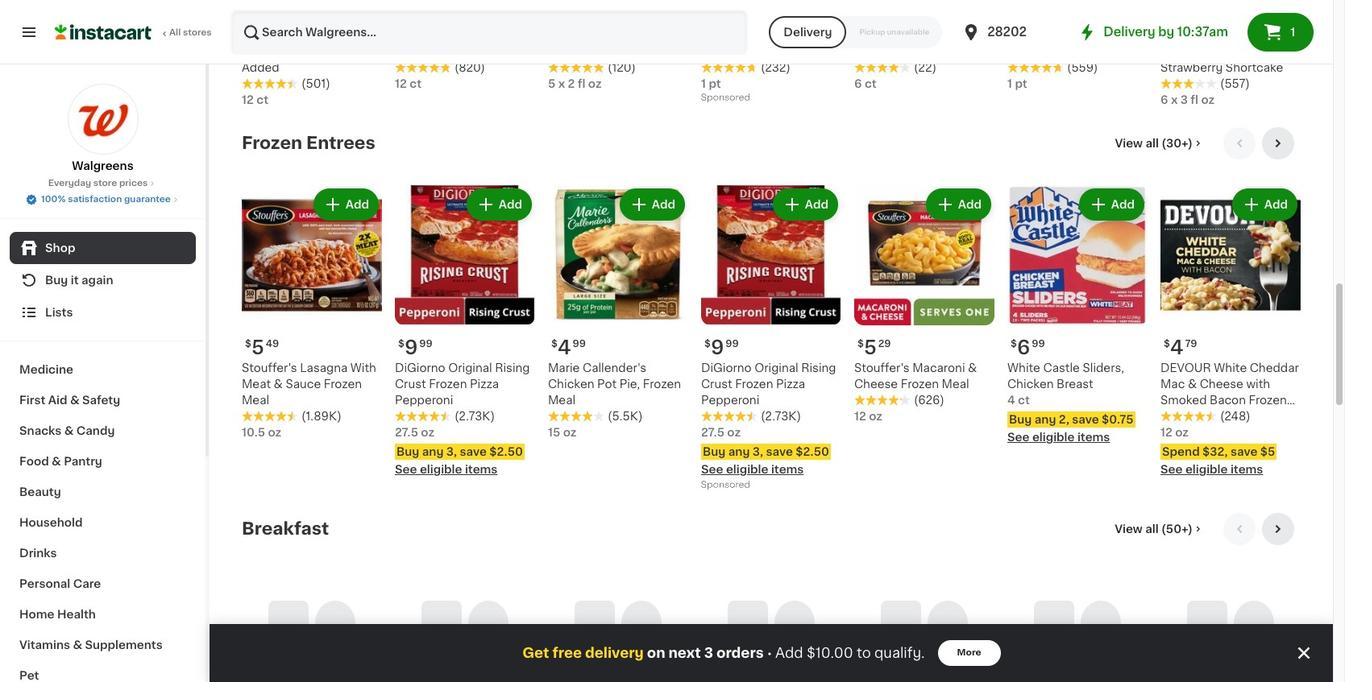 Task type: vqa. For each thing, say whether or not it's contained in the screenshot.


Task type: describe. For each thing, give the bounding box(es) containing it.
$ 6 99 for white castle sliders, chicken breast
[[1011, 339, 1045, 357]]

meal inside the stouffer's lasagna with meat & sauce frozen meal
[[242, 395, 269, 406]]

$ inside $ 4 99
[[551, 339, 558, 349]]

1 9 from the left
[[405, 339, 418, 357]]

x for 3
[[1171, 94, 1178, 106]]

5 for bomb pop original ice pops
[[405, 6, 417, 24]]

2 $2.50 from the left
[[796, 447, 830, 458]]

more button
[[938, 641, 1001, 667]]

(5.5k)
[[608, 411, 643, 422]]

view all (50+)
[[1115, 524, 1193, 535]]

home
[[19, 609, 54, 621]]

everyday store prices
[[48, 179, 148, 188]]

delivery button
[[769, 16, 847, 48]]

•
[[767, 647, 772, 660]]

5 x 2 fl oz
[[548, 78, 602, 90]]

stouffer's lasagna with meat & sauce frozen meal
[[242, 363, 376, 406]]

12 for $ 5 29
[[854, 411, 866, 422]]

6 ct
[[854, 78, 877, 90]]

(22)
[[914, 62, 937, 73]]

$ inside the $ 4 79
[[1164, 339, 1170, 349]]

aid
[[48, 395, 67, 406]]

walgreens link
[[67, 84, 138, 174]]

white inside the devour white cheddar mac & cheese with smoked bacon frozen meal
[[1214, 363, 1247, 374]]

all for frozen entrees
[[1146, 138, 1159, 149]]

outshine fruit bars,variety, no sugar added
[[242, 30, 367, 73]]

2 buy any 3, save $2.50 see eligible items from the left
[[701, 447, 830, 476]]

& right aid at the bottom left of the page
[[70, 395, 79, 406]]

instacart logo image
[[55, 23, 152, 42]]

bars,variety,
[[242, 46, 312, 57]]

stores
[[183, 28, 212, 37]]

devour
[[1161, 363, 1211, 374]]

5 left 2
[[548, 78, 556, 90]]

fl for 2
[[578, 78, 586, 90]]

food & pantry link
[[10, 447, 196, 477]]

6 for snickers ice cream bars
[[558, 6, 571, 24]]

1 (2.73k) from the left
[[455, 411, 495, 422]]

12 oz for 4
[[1161, 427, 1189, 439]]

1 button
[[1248, 13, 1314, 52]]

2 3, from the left
[[753, 447, 763, 458]]

1 for ben & jerry's ice cream half baked®
[[1008, 78, 1012, 90]]

store
[[93, 179, 117, 188]]

mac
[[1161, 379, 1185, 390]]

bars inside good humor frozen dairy dessert bars strawberry shortcake
[[1242, 46, 1267, 57]]

nestle
[[854, 30, 891, 41]]

1 sponsored badge image from the top
[[701, 93, 750, 102]]

& inside 'link'
[[52, 456, 61, 468]]

snacks & candy link
[[10, 416, 196, 447]]

white castle sliders, chicken breast 4 ct
[[1008, 363, 1125, 406]]

first aid & safety
[[19, 395, 120, 406]]

0 vertical spatial 3
[[1181, 94, 1188, 106]]

2 digiorno from the left
[[701, 363, 752, 374]]

all
[[169, 28, 181, 37]]

$ 6 99 for ben & jerry's ice cream americone dream®
[[705, 6, 739, 24]]

1 $2.50 from the left
[[490, 447, 523, 458]]

outshine
[[242, 30, 294, 41]]

view all (30+)
[[1115, 138, 1193, 149]]

& inside stouffer's macaroni & cheese frozen meal
[[968, 363, 977, 374]]

buy any 2, save $0.75 see eligible items
[[1008, 414, 1134, 443]]

jerry's for baked®
[[1045, 30, 1083, 41]]

candy
[[76, 426, 115, 437]]

household
[[19, 518, 83, 529]]

(120)
[[608, 62, 636, 73]]

cheese inside stouffer's macaroni & cheese frozen meal
[[854, 379, 898, 390]]

fruit
[[297, 30, 322, 41]]

99 inside $ 5 99
[[878, 6, 892, 16]]

1 inside button
[[1291, 27, 1296, 38]]

2 pepperoni from the left
[[701, 395, 760, 406]]

buy inside buy any 2, save $0.75 see eligible items
[[1009, 414, 1032, 426]]

white inside white castle sliders, chicken breast 4 ct
[[1008, 363, 1041, 374]]

jerry's for dream®
[[738, 30, 777, 41]]

28202 button
[[962, 10, 1059, 55]]

100%
[[41, 195, 66, 204]]

ben for ben & jerry's ice cream half baked®
[[1008, 30, 1030, 41]]

original inside bomb pop original ice pops
[[457, 30, 501, 41]]

cream inside ben & jerry's ice cream americone dream®
[[800, 30, 838, 41]]

ct for $ 5 49
[[410, 78, 422, 90]]

half
[[1008, 46, 1031, 57]]

bacon
[[1210, 395, 1246, 406]]

2 9 from the left
[[711, 339, 724, 357]]

everyday store prices link
[[48, 177, 157, 190]]

2 (2.73k) from the left
[[761, 411, 801, 422]]

ice inside snickers ice cream bars
[[611, 30, 628, 41]]

(557)
[[1220, 78, 1250, 90]]

100% satisfaction guarantee
[[41, 195, 171, 204]]

10:37am
[[1178, 26, 1229, 38]]

29
[[878, 339, 891, 349]]

ben & jerry's ice cream americone dream®
[[701, 30, 838, 57]]

walgreens
[[72, 160, 134, 172]]

callender's
[[583, 363, 647, 374]]

frozen entrees
[[242, 135, 375, 152]]

delivery for delivery
[[784, 27, 832, 38]]

sandwiches
[[854, 46, 923, 57]]

on
[[647, 647, 665, 660]]

frozen inside good humor frozen dairy dessert bars strawberry shortcake
[[1237, 30, 1275, 41]]

bars inside snickers ice cream bars
[[548, 46, 574, 57]]

save inside the spend $32, save $5 see eligible items
[[1231, 447, 1258, 458]]

chicken inside marie callender's chicken pot pie, frozen meal
[[548, 379, 595, 390]]

2,
[[1059, 414, 1070, 426]]

eligible inside the spend $32, save $5 see eligible items
[[1186, 464, 1228, 476]]

$ inside $ 5 29
[[858, 339, 864, 349]]

$ inside $ 7 79
[[245, 6, 251, 16]]

28202
[[988, 26, 1027, 38]]

orders
[[717, 647, 764, 660]]

$ 4 99
[[551, 339, 586, 357]]

0 horizontal spatial any
[[422, 447, 444, 458]]

no
[[315, 46, 331, 57]]

6 for white castle sliders, chicken breast
[[1017, 339, 1030, 357]]

1 27.5 oz from the left
[[395, 427, 435, 439]]

pot
[[597, 379, 617, 390]]

items inside buy any 2, save $0.75 see eligible items
[[1078, 432, 1110, 443]]

beauty link
[[10, 477, 196, 508]]

item carousel region containing 5
[[242, 127, 1301, 501]]

15
[[548, 427, 561, 439]]

5 for stouffer's macaroni & cheese frozen meal
[[864, 339, 877, 357]]

fl for 3
[[1191, 94, 1199, 106]]

frozen inside marie callender's chicken pot pie, frozen meal
[[643, 379, 681, 390]]

personal care
[[19, 579, 101, 590]]

$10.00
[[807, 647, 853, 660]]

12 for $ 7 79
[[242, 94, 254, 106]]

pet link
[[10, 661, 196, 683]]

good humor frozen dairy dessert bars strawberry shortcake
[[1161, 30, 1284, 73]]

view for frozen entrees
[[1115, 138, 1143, 149]]

bomb
[[395, 30, 429, 41]]

2 rising from the left
[[801, 363, 836, 374]]

79 for 7
[[264, 6, 277, 16]]

food & pantry
[[19, 456, 102, 468]]

& down health at the left bottom
[[73, 640, 82, 651]]

ct for $ 7 79
[[257, 94, 268, 106]]

ct for $ 5 99
[[865, 78, 877, 90]]

1 $ 9 99 from the left
[[398, 339, 433, 357]]

2 27.5 oz from the left
[[701, 427, 741, 439]]

everyday
[[48, 179, 91, 188]]

(626)
[[914, 395, 945, 406]]

12 for $ 4 79
[[1161, 427, 1173, 439]]

12 ct for 7
[[242, 94, 268, 106]]

1 3, from the left
[[446, 447, 457, 458]]

sponsored badge image inside item carousel region
[[701, 481, 750, 490]]

(232)
[[761, 62, 791, 73]]

2 27.5 from the left
[[701, 427, 725, 439]]

care
[[73, 579, 101, 590]]

meal inside stouffer's macaroni & cheese frozen meal
[[942, 379, 969, 390]]

more
[[957, 649, 982, 658]]

Search field
[[232, 11, 747, 53]]

frozen inside the devour white cheddar mac & cheese with smoked bacon frozen meal
[[1249, 395, 1287, 406]]

see inside buy any 2, save $0.75 see eligible items
[[1008, 432, 1030, 443]]

add inside get free delivery on next 3 orders • add $10.00 to qualify.
[[776, 647, 803, 660]]

safety
[[82, 395, 120, 406]]

2 $ 9 99 from the left
[[705, 339, 739, 357]]

dream®
[[766, 46, 810, 57]]

pt for americone
[[709, 78, 721, 90]]

vitamins & supplements
[[19, 640, 163, 651]]

$ 6 49
[[551, 6, 586, 24]]

$ 7 79
[[245, 6, 277, 24]]

$ inside $ 6 49
[[551, 6, 558, 16]]

snacks
[[19, 426, 62, 437]]

5 for nestle vanilla ice cream sandwiches
[[864, 6, 877, 24]]

shop
[[45, 243, 75, 254]]

& left candy
[[64, 426, 74, 437]]

get free delivery on next 3 orders • add $10.00 to qualify.
[[523, 647, 925, 660]]

4 for $ 4 79
[[1170, 339, 1184, 357]]

10.5
[[242, 427, 265, 439]]

chicken inside white castle sliders, chicken breast 4 ct
[[1008, 379, 1054, 390]]



Task type: locate. For each thing, give the bounding box(es) containing it.
ct up buy any 2, save $0.75 see eligible items on the right of the page
[[1018, 395, 1030, 406]]

1 item carousel region from the top
[[242, 127, 1301, 501]]

eligible inside buy any 2, save $0.75 see eligible items
[[1033, 432, 1075, 443]]

6 down strawberry
[[1161, 94, 1168, 106]]

2 digiorno original rising crust frozen pizza pepperoni from the left
[[701, 363, 836, 406]]

view all (30+) button
[[1109, 127, 1211, 160]]

ice for ben & jerry's ice cream half baked®
[[1086, 30, 1104, 41]]

1 pt down the americone
[[701, 78, 721, 90]]

1 ben from the left
[[701, 30, 724, 41]]

$32,
[[1203, 447, 1228, 458]]

4 up devour
[[1170, 339, 1184, 357]]

lists
[[45, 307, 73, 318]]

$ 5 49
[[398, 6, 432, 24], [245, 339, 279, 357]]

lists link
[[10, 297, 196, 329]]

entrees
[[306, 135, 375, 152]]

meal
[[942, 379, 969, 390], [242, 395, 269, 406], [548, 395, 576, 406], [1161, 411, 1188, 422]]

2 view from the top
[[1115, 524, 1143, 535]]

items
[[1078, 432, 1110, 443], [465, 464, 498, 476], [771, 464, 804, 476], [1231, 464, 1264, 476]]

0 horizontal spatial $ 5 49
[[245, 339, 279, 357]]

ct
[[410, 78, 422, 90], [865, 78, 877, 90], [257, 94, 268, 106], [1018, 395, 1030, 406]]

bars up shortcake
[[1242, 46, 1267, 57]]

& inside the devour white cheddar mac & cheese with smoked bacon frozen meal
[[1188, 379, 1197, 390]]

6 down sandwiches
[[854, 78, 862, 90]]

fl
[[578, 78, 586, 90], [1191, 94, 1199, 106]]

buy
[[45, 275, 68, 286], [1009, 414, 1032, 426], [397, 447, 419, 458], [703, 447, 726, 458]]

meal down meat
[[242, 395, 269, 406]]

first
[[19, 395, 45, 406]]

all
[[1146, 138, 1159, 149], [1146, 524, 1159, 535]]

2 pt from the left
[[1015, 78, 1028, 90]]

1 vertical spatial 79
[[1185, 339, 1198, 349]]

product group
[[701, 0, 842, 106], [242, 185, 382, 441], [395, 185, 535, 478], [548, 185, 688, 441], [701, 185, 842, 494], [854, 185, 995, 425], [1008, 185, 1148, 446], [1161, 185, 1301, 478]]

0 horizontal spatial digiorno original rising crust frozen pizza pepperoni
[[395, 363, 530, 406]]

79 right 7
[[264, 6, 277, 16]]

next
[[669, 647, 701, 660]]

0 horizontal spatial 79
[[264, 6, 277, 16]]

0 horizontal spatial 49
[[266, 339, 279, 349]]

0 horizontal spatial stouffer's
[[242, 363, 297, 374]]

cream inside nestle vanilla ice cream sandwiches
[[954, 30, 992, 41]]

1 horizontal spatial digiorno
[[701, 363, 752, 374]]

12 oz for 5
[[854, 411, 883, 422]]

stouffer's for $ 5 29
[[854, 363, 910, 374]]

100% satisfaction guarantee button
[[25, 190, 180, 206]]

2
[[568, 78, 575, 90]]

dairy
[[1161, 46, 1191, 57]]

ben inside ben & jerry's ice cream americone dream®
[[701, 30, 724, 41]]

49 up 'bomb'
[[419, 6, 432, 16]]

12 up spend
[[1161, 427, 1173, 439]]

meal up '15 oz'
[[548, 395, 576, 406]]

jerry's up the americone
[[738, 30, 777, 41]]

stouffer's for $ 5 49
[[242, 363, 297, 374]]

0 vertical spatial item carousel region
[[242, 127, 1301, 501]]

view left (50+)
[[1115, 524, 1143, 535]]

2 horizontal spatial 1
[[1291, 27, 1296, 38]]

x for 2
[[558, 78, 565, 90]]

0 horizontal spatial delivery
[[784, 27, 832, 38]]

drinks link
[[10, 538, 196, 569]]

bars down snickers
[[548, 46, 574, 57]]

to
[[857, 647, 871, 660]]

all left (30+)
[[1146, 138, 1159, 149]]

4 cream from the left
[[1107, 30, 1144, 41]]

vitamins & supplements link
[[10, 630, 196, 661]]

stouffer's
[[242, 363, 297, 374], [854, 363, 910, 374]]

2 white from the left
[[1214, 363, 1247, 374]]

view inside 'popup button'
[[1115, 138, 1143, 149]]

white up with
[[1214, 363, 1247, 374]]

pops
[[395, 46, 424, 57]]

1 horizontal spatial chicken
[[1008, 379, 1054, 390]]

0 vertical spatial view
[[1115, 138, 1143, 149]]

breakfast
[[242, 521, 329, 538]]

& up the americone
[[727, 30, 736, 41]]

1 all from the top
[[1146, 138, 1159, 149]]

1 horizontal spatial crust
[[701, 379, 732, 390]]

79 for 4
[[1185, 339, 1198, 349]]

3 inside get free delivery on next 3 orders • add $10.00 to qualify.
[[704, 647, 713, 660]]

0 horizontal spatial ben
[[701, 30, 724, 41]]

2 ice from the left
[[611, 30, 628, 41]]

x left 2
[[558, 78, 565, 90]]

3 down strawberry
[[1181, 94, 1188, 106]]

& up baked®
[[1033, 30, 1042, 41]]

1 horizontal spatial pepperoni
[[701, 395, 760, 406]]

49 for snickers
[[572, 6, 586, 16]]

1 vertical spatial sponsored badge image
[[701, 481, 750, 490]]

6 inside item carousel region
[[1017, 339, 1030, 357]]

15 oz
[[548, 427, 577, 439]]

$ 5 49 up meat
[[245, 339, 279, 357]]

1 horizontal spatial $ 9 99
[[705, 339, 739, 357]]

household link
[[10, 508, 196, 538]]

1 pt
[[701, 78, 721, 90], [1008, 78, 1028, 90]]

6
[[558, 6, 571, 24], [711, 6, 724, 24], [854, 78, 862, 90], [1161, 94, 1168, 106], [1017, 339, 1030, 357]]

0 horizontal spatial pepperoni
[[395, 395, 453, 406]]

5 up meat
[[251, 339, 264, 357]]

chicken down castle on the right of the page
[[1008, 379, 1054, 390]]

1 vertical spatial $ 6 99
[[1011, 339, 1045, 357]]

0 horizontal spatial x
[[558, 78, 565, 90]]

(820)
[[455, 62, 485, 73]]

cheese down $ 5 29
[[854, 379, 898, 390]]

2 cheese from the left
[[1200, 379, 1244, 390]]

chicken down marie at the left bottom of the page
[[548, 379, 595, 390]]

$ 6 99 inside item carousel region
[[1011, 339, 1045, 357]]

& down devour
[[1188, 379, 1197, 390]]

2 ben from the left
[[1008, 30, 1030, 41]]

1 chicken from the left
[[548, 379, 595, 390]]

6 add button from the left
[[1081, 190, 1143, 219]]

2 all from the top
[[1146, 524, 1159, 535]]

49 inside $ 6 49
[[572, 6, 586, 16]]

0 horizontal spatial pizza
[[470, 379, 499, 390]]

6 up snickers
[[558, 6, 571, 24]]

cheese up bacon on the bottom right of page
[[1200, 379, 1244, 390]]

white left castle on the right of the page
[[1008, 363, 1041, 374]]

1 vertical spatial 3
[[704, 647, 713, 660]]

$ 6 99 up castle on the right of the page
[[1011, 339, 1045, 357]]

$ 5 49 up 'bomb'
[[398, 6, 432, 24]]

12 ct down pops
[[395, 78, 422, 90]]

fl down strawberry
[[1191, 94, 1199, 106]]

0 vertical spatial 12 oz
[[854, 411, 883, 422]]

0 vertical spatial fl
[[578, 78, 586, 90]]

ice inside bomb pop original ice pops
[[504, 30, 521, 41]]

1 digiorno original rising crust frozen pizza pepperoni from the left
[[395, 363, 530, 406]]

2 bars from the left
[[1242, 46, 1267, 57]]

shortcake
[[1226, 62, 1284, 73]]

1 horizontal spatial 3,
[[753, 447, 763, 458]]

3 right next
[[704, 647, 713, 660]]

(30+)
[[1162, 138, 1193, 149]]

1 horizontal spatial $ 5 49
[[398, 6, 432, 24]]

chicken
[[548, 379, 595, 390], [1008, 379, 1054, 390]]

1 horizontal spatial $ 6 99
[[1011, 339, 1045, 357]]

any inside buy any 2, save $0.75 see eligible items
[[1035, 414, 1056, 426]]

marie
[[548, 363, 580, 374]]

5 left 29
[[864, 339, 877, 357]]

pet
[[19, 671, 39, 682]]

12
[[395, 78, 407, 90], [242, 94, 254, 106], [854, 411, 866, 422], [1161, 427, 1173, 439]]

cheese
[[854, 379, 898, 390], [1200, 379, 1244, 390]]

0 horizontal spatial cheese
[[854, 379, 898, 390]]

6 up white castle sliders, chicken breast 4 ct
[[1017, 339, 1030, 357]]

4 up marie at the left bottom of the page
[[558, 339, 571, 357]]

ct down added
[[257, 94, 268, 106]]

1 horizontal spatial 9
[[711, 339, 724, 357]]

rising
[[495, 363, 530, 374], [801, 363, 836, 374]]

frozen inside the stouffer's lasagna with meat & sauce frozen meal
[[324, 379, 362, 390]]

None search field
[[231, 10, 748, 55]]

1 vertical spatial all
[[1146, 524, 1159, 535]]

79 inside the $ 4 79
[[1185, 339, 1198, 349]]

0 vertical spatial sponsored badge image
[[701, 93, 750, 102]]

5 up 'bomb'
[[405, 6, 417, 24]]

save inside buy any 2, save $0.75 see eligible items
[[1072, 414, 1099, 426]]

$0.75
[[1102, 414, 1134, 426]]

1 down the half
[[1008, 78, 1012, 90]]

view for breakfast
[[1115, 524, 1143, 535]]

& inside ben & jerry's ice cream half baked®
[[1033, 30, 1042, 41]]

jerry's
[[738, 30, 777, 41], [1045, 30, 1083, 41]]

2 jerry's from the left
[[1045, 30, 1083, 41]]

jerry's up baked®
[[1045, 30, 1083, 41]]

cream inside snickers ice cream bars
[[631, 30, 669, 41]]

spend
[[1162, 447, 1200, 458]]

4 ice from the left
[[934, 30, 951, 41]]

1 horizontal spatial 27.5 oz
[[701, 427, 741, 439]]

1 horizontal spatial 12 oz
[[1161, 427, 1189, 439]]

jerry's inside ben & jerry's ice cream americone dream®
[[738, 30, 777, 41]]

all left (50+)
[[1146, 524, 1159, 535]]

2 horizontal spatial 4
[[1170, 339, 1184, 357]]

bomb pop original ice pops
[[395, 30, 521, 57]]

view left (30+)
[[1115, 138, 1143, 149]]

5 for stouffer's lasagna with meat & sauce frozen meal
[[251, 339, 264, 357]]

12 ct for 5
[[395, 78, 422, 90]]

1 horizontal spatial jerry's
[[1045, 30, 1083, 41]]

supplements
[[85, 640, 163, 651]]

1 pt down the half
[[1008, 78, 1028, 90]]

4 up buy any 2, save $0.75 see eligible items on the right of the page
[[1008, 395, 1015, 406]]

ice for bomb pop original ice pops
[[504, 30, 521, 41]]

ben inside ben & jerry's ice cream half baked®
[[1008, 30, 1030, 41]]

0 horizontal spatial 12 oz
[[854, 411, 883, 422]]

1 stouffer's from the left
[[242, 363, 297, 374]]

$ 6 99 up the americone
[[705, 6, 739, 24]]

0 horizontal spatial bars
[[548, 46, 574, 57]]

free
[[553, 647, 582, 660]]

ct down sandwiches
[[865, 78, 877, 90]]

1 vertical spatial 12 oz
[[1161, 427, 1189, 439]]

5 up nestle
[[864, 6, 877, 24]]

$ 5 49 for bomb
[[398, 6, 432, 24]]

1 pepperoni from the left
[[395, 395, 453, 406]]

service type group
[[769, 16, 943, 48]]

1 vertical spatial $ 5 49
[[245, 339, 279, 357]]

27.5
[[395, 427, 418, 439], [701, 427, 725, 439]]

0 horizontal spatial rising
[[495, 363, 530, 374]]

frozen inside stouffer's macaroni & cheese frozen meal
[[901, 379, 939, 390]]

ice up dream®
[[780, 30, 797, 41]]

4 add button from the left
[[774, 190, 837, 219]]

medicine
[[19, 364, 73, 376]]

ice right "vanilla"
[[934, 30, 951, 41]]

pizza
[[470, 379, 499, 390], [776, 379, 805, 390]]

frozen
[[1237, 30, 1275, 41], [242, 135, 302, 152], [324, 379, 362, 390], [429, 379, 467, 390], [643, 379, 681, 390], [735, 379, 773, 390], [901, 379, 939, 390], [1249, 395, 1287, 406]]

1 down the americone
[[701, 78, 706, 90]]

12 down added
[[242, 94, 254, 106]]

1 horizontal spatial ben
[[1008, 30, 1030, 41]]

49 up snickers
[[572, 6, 586, 16]]

0 vertical spatial x
[[558, 78, 565, 90]]

& right macaroni
[[968, 363, 977, 374]]

0 vertical spatial 79
[[264, 6, 277, 16]]

1 horizontal spatial 3
[[1181, 94, 1188, 106]]

1 horizontal spatial rising
[[801, 363, 836, 374]]

1 pt from the left
[[709, 78, 721, 90]]

ice
[[504, 30, 521, 41], [611, 30, 628, 41], [780, 30, 797, 41], [934, 30, 951, 41], [1086, 30, 1104, 41]]

0 horizontal spatial $ 6 99
[[705, 6, 739, 24]]

1 horizontal spatial pt
[[1015, 78, 1028, 90]]

1 horizontal spatial 1
[[1008, 78, 1012, 90]]

0 horizontal spatial $2.50
[[490, 447, 523, 458]]

ben up the half
[[1008, 30, 1030, 41]]

0 horizontal spatial (2.73k)
[[455, 411, 495, 422]]

0 horizontal spatial 9
[[405, 339, 418, 357]]

ice for ben & jerry's ice cream americone dream®
[[780, 30, 797, 41]]

0 horizontal spatial 3
[[704, 647, 713, 660]]

sauce
[[286, 379, 321, 390]]

all inside popup button
[[1146, 524, 1159, 535]]

49 up meat
[[266, 339, 279, 349]]

buy it again link
[[10, 264, 196, 297]]

ice inside nestle vanilla ice cream sandwiches
[[934, 30, 951, 41]]

0 horizontal spatial fl
[[578, 78, 586, 90]]

& inside ben & jerry's ice cream americone dream®
[[727, 30, 736, 41]]

2 cream from the left
[[800, 30, 838, 41]]

view inside popup button
[[1115, 524, 1143, 535]]

49 inside item carousel region
[[266, 339, 279, 349]]

6 for ben & jerry's ice cream americone dream®
[[711, 6, 724, 24]]

ice inside ben & jerry's ice cream half baked®
[[1086, 30, 1104, 41]]

1 horizontal spatial 79
[[1185, 339, 1198, 349]]

added
[[242, 62, 279, 73]]

0 horizontal spatial chicken
[[548, 379, 595, 390]]

2 horizontal spatial any
[[1035, 414, 1056, 426]]

pt down the half
[[1015, 78, 1028, 90]]

x down strawberry
[[1171, 94, 1178, 106]]

0 horizontal spatial 1 pt
[[701, 78, 721, 90]]

1 rising from the left
[[495, 363, 530, 374]]

1 horizontal spatial white
[[1214, 363, 1247, 374]]

stouffer's inside the stouffer's lasagna with meat & sauce frozen meal
[[242, 363, 297, 374]]

1 horizontal spatial 4
[[1008, 395, 1015, 406]]

personal
[[19, 579, 70, 590]]

1 horizontal spatial digiorno original rising crust frozen pizza pepperoni
[[701, 363, 836, 406]]

1 horizontal spatial fl
[[1191, 94, 1199, 106]]

snickers ice cream bars
[[548, 30, 669, 57]]

0 vertical spatial $ 6 99
[[705, 6, 739, 24]]

devour white cheddar mac & cheese with smoked bacon frozen meal
[[1161, 363, 1299, 422]]

0 horizontal spatial white
[[1008, 363, 1041, 374]]

stouffer's inside stouffer's macaroni & cheese frozen meal
[[854, 363, 910, 374]]

1 view from the top
[[1115, 138, 1143, 149]]

food
[[19, 456, 49, 468]]

7 add button from the left
[[1234, 190, 1296, 219]]

ben & jerry's ice cream half baked®
[[1008, 30, 1144, 57]]

delivery by 10:37am
[[1104, 26, 1229, 38]]

delivery left by
[[1104, 26, 1156, 38]]

1 horizontal spatial 1 pt
[[1008, 78, 1028, 90]]

99 inside $ 4 99
[[573, 339, 586, 349]]

all inside 'popup button'
[[1146, 138, 1159, 149]]

vanilla
[[894, 30, 931, 41]]

with
[[1247, 379, 1271, 390]]

ct inside white castle sliders, chicken breast 4 ct
[[1018, 395, 1030, 406]]

1 digiorno from the left
[[395, 363, 445, 374]]

oz
[[588, 78, 602, 90], [1201, 94, 1215, 106], [869, 411, 883, 422], [268, 427, 282, 439], [421, 427, 435, 439], [563, 427, 577, 439], [727, 427, 741, 439], [1176, 427, 1189, 439]]

2 add button from the left
[[468, 190, 530, 219]]

0 horizontal spatial jerry's
[[738, 30, 777, 41]]

1 white from the left
[[1008, 363, 1041, 374]]

1 horizontal spatial 27.5
[[701, 427, 725, 439]]

stouffer's macaroni & cheese frozen meal
[[854, 363, 977, 390]]

& inside the stouffer's lasagna with meat & sauce frozen meal
[[274, 379, 283, 390]]

cream inside ben & jerry's ice cream half baked®
[[1107, 30, 1144, 41]]

1 right good humor frozen dairy dessert bars strawberry shortcake
[[1291, 27, 1296, 38]]

12 for $ 5 49
[[395, 78, 407, 90]]

1 horizontal spatial x
[[1171, 94, 1178, 106]]

2 pizza from the left
[[776, 379, 805, 390]]

2 item carousel region from the top
[[242, 514, 1301, 683]]

$ 9 99
[[398, 339, 433, 357], [705, 339, 739, 357]]

1 horizontal spatial 49
[[419, 6, 432, 16]]

3 cream from the left
[[954, 30, 992, 41]]

delivery inside button
[[784, 27, 832, 38]]

with
[[350, 363, 376, 374]]

12 down stouffer's macaroni & cheese frozen meal on the bottom
[[854, 411, 866, 422]]

(501)
[[301, 78, 330, 90]]

1 add button from the left
[[315, 190, 377, 219]]

1 vertical spatial fl
[[1191, 94, 1199, 106]]

all for breakfast
[[1146, 524, 1159, 535]]

meal inside marie callender's chicken pot pie, frozen meal
[[548, 395, 576, 406]]

snacks & candy
[[19, 426, 115, 437]]

0 vertical spatial 12 ct
[[395, 78, 422, 90]]

$ inside $ 5 99
[[858, 6, 864, 16]]

ben for ben & jerry's ice cream americone dream®
[[701, 30, 724, 41]]

pt down the americone
[[709, 78, 721, 90]]

ct down pops
[[410, 78, 422, 90]]

0 horizontal spatial 4
[[558, 339, 571, 357]]

0 horizontal spatial 3,
[[446, 447, 457, 458]]

& right meat
[[274, 379, 283, 390]]

walgreens logo image
[[67, 84, 138, 155]]

it
[[71, 275, 79, 286]]

1 vertical spatial x
[[1171, 94, 1178, 106]]

meal down smoked
[[1161, 411, 1188, 422]]

1 horizontal spatial (2.73k)
[[761, 411, 801, 422]]

1 horizontal spatial delivery
[[1104, 26, 1156, 38]]

0 vertical spatial $ 5 49
[[398, 6, 432, 24]]

1 horizontal spatial $2.50
[[796, 447, 830, 458]]

49 for stouffer's
[[266, 339, 279, 349]]

1 buy any 3, save $2.50 see eligible items from the left
[[395, 447, 523, 476]]

ice up (120)
[[611, 30, 628, 41]]

ice inside ben & jerry's ice cream americone dream®
[[780, 30, 797, 41]]

cheese inside the devour white cheddar mac & cheese with smoked bacon frozen meal
[[1200, 379, 1244, 390]]

1 horizontal spatial 12 ct
[[395, 78, 422, 90]]

digiorno
[[395, 363, 445, 374], [701, 363, 752, 374]]

satisfaction
[[68, 195, 122, 204]]

12 down pops
[[395, 78, 407, 90]]

items inside the spend $32, save $5 see eligible items
[[1231, 464, 1264, 476]]

delivery by 10:37am link
[[1078, 23, 1229, 42]]

0 horizontal spatial pt
[[709, 78, 721, 90]]

$ 5 49 for stouffer's
[[245, 339, 279, 357]]

12 ct down added
[[242, 94, 268, 106]]

item carousel region containing breakfast
[[242, 514, 1301, 683]]

2 1 pt from the left
[[1008, 78, 1028, 90]]

12 oz up spend
[[1161, 427, 1189, 439]]

2 sponsored badge image from the top
[[701, 481, 750, 490]]

79 up devour
[[1185, 339, 1198, 349]]

see inside the spend $32, save $5 see eligible items
[[1161, 464, 1183, 476]]

ben
[[701, 30, 724, 41], [1008, 30, 1030, 41]]

3 ice from the left
[[780, 30, 797, 41]]

white
[[1008, 363, 1041, 374], [1214, 363, 1247, 374]]

2 crust from the left
[[701, 379, 732, 390]]

1 cheese from the left
[[854, 379, 898, 390]]

2 chicken from the left
[[1008, 379, 1054, 390]]

1 pt for ben & jerry's ice cream americone dream®
[[701, 78, 721, 90]]

good
[[1161, 30, 1192, 41]]

crust
[[395, 379, 426, 390], [701, 379, 732, 390]]

0 horizontal spatial buy any 3, save $2.50 see eligible items
[[395, 447, 523, 476]]

1 horizontal spatial stouffer's
[[854, 363, 910, 374]]

0 horizontal spatial crust
[[395, 379, 426, 390]]

1 jerry's from the left
[[738, 30, 777, 41]]

0 horizontal spatial 1
[[701, 78, 706, 90]]

4 for $ 4 99
[[558, 339, 571, 357]]

beauty
[[19, 487, 61, 498]]

3 add button from the left
[[621, 190, 684, 219]]

4 inside white castle sliders, chicken breast 4 ct
[[1008, 395, 1015, 406]]

ice up (559) on the right
[[1086, 30, 1104, 41]]

1 horizontal spatial pizza
[[776, 379, 805, 390]]

6 up the americone
[[711, 6, 724, 24]]

1 bars from the left
[[548, 46, 574, 57]]

49 for bomb
[[419, 6, 432, 16]]

5
[[405, 6, 417, 24], [864, 6, 877, 24], [548, 78, 556, 90], [251, 339, 264, 357], [864, 339, 877, 357]]

humor
[[1195, 30, 1234, 41]]

1 pt for ben & jerry's ice cream half baked®
[[1008, 78, 1028, 90]]

1 27.5 from the left
[[395, 427, 418, 439]]

stouffer's down $ 5 29
[[854, 363, 910, 374]]

1 vertical spatial view
[[1115, 524, 1143, 535]]

12 oz down stouffer's macaroni & cheese frozen meal on the bottom
[[854, 411, 883, 422]]

& right the food
[[52, 456, 61, 468]]

0 horizontal spatial 27.5 oz
[[395, 427, 435, 439]]

meal inside the devour white cheddar mac & cheese with smoked bacon frozen meal
[[1161, 411, 1188, 422]]

0 vertical spatial all
[[1146, 138, 1159, 149]]

1
[[1291, 27, 1296, 38], [701, 78, 706, 90], [1008, 78, 1012, 90]]

ice left snickers
[[504, 30, 521, 41]]

delivery for delivery by 10:37am
[[1104, 26, 1156, 38]]

0 horizontal spatial 12 ct
[[242, 94, 268, 106]]

2 horizontal spatial 49
[[572, 6, 586, 16]]

5 add button from the left
[[928, 190, 990, 219]]

5 ice from the left
[[1086, 30, 1104, 41]]

delivery up dream®
[[784, 27, 832, 38]]

jerry's inside ben & jerry's ice cream half baked®
[[1045, 30, 1083, 41]]

meal down macaroni
[[942, 379, 969, 390]]

pt for half
[[1015, 78, 1028, 90]]

1 vertical spatial item carousel region
[[242, 514, 1301, 683]]

stouffer's up meat
[[242, 363, 297, 374]]

1 crust from the left
[[395, 379, 426, 390]]

2 stouffer's from the left
[[854, 363, 910, 374]]

1 vertical spatial 12 ct
[[242, 94, 268, 106]]

0 horizontal spatial $ 9 99
[[398, 339, 433, 357]]

shop link
[[10, 232, 196, 264]]

79
[[264, 6, 277, 16], [1185, 339, 1198, 349]]

0 horizontal spatial 27.5
[[395, 427, 418, 439]]

1 cream from the left
[[631, 30, 669, 41]]

home health
[[19, 609, 96, 621]]

treatment tracker modal dialog
[[210, 625, 1333, 683]]

79 inside $ 7 79
[[264, 6, 277, 16]]

item carousel region
[[242, 127, 1301, 501], [242, 514, 1301, 683]]

ben up the americone
[[701, 30, 724, 41]]

1 horizontal spatial cheese
[[1200, 379, 1244, 390]]

1 ice from the left
[[504, 30, 521, 41]]

view all (50+) button
[[1109, 514, 1211, 546]]

1 for ben & jerry's ice cream americone dream®
[[701, 78, 706, 90]]

get
[[523, 647, 549, 660]]

1 pizza from the left
[[470, 379, 499, 390]]

1 horizontal spatial any
[[729, 447, 750, 458]]

1 horizontal spatial bars
[[1242, 46, 1267, 57]]

0 horizontal spatial digiorno
[[395, 363, 445, 374]]

1 horizontal spatial buy any 3, save $2.50 see eligible items
[[701, 447, 830, 476]]

sponsored badge image
[[701, 93, 750, 102], [701, 481, 750, 490]]

7
[[251, 6, 263, 24]]

1 1 pt from the left
[[701, 78, 721, 90]]

fl right 2
[[578, 78, 586, 90]]



